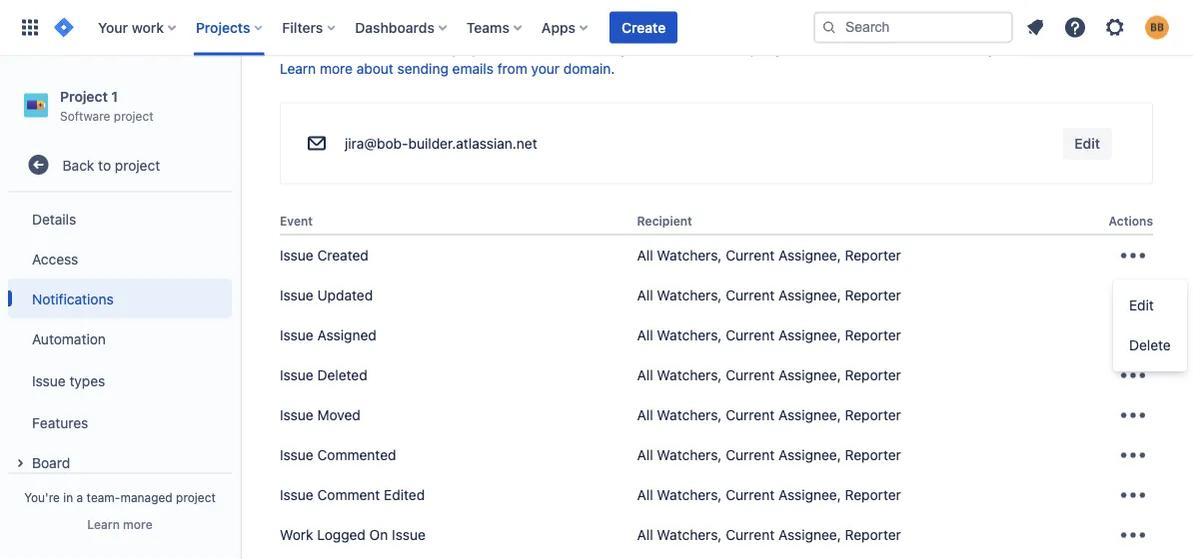 Task type: vqa. For each thing, say whether or not it's contained in the screenshot.
2023 in the dropdown button
no



Task type: describe. For each thing, give the bounding box(es) containing it.
logged
[[317, 528, 366, 544]]

assignee, for work logged on issue
[[779, 528, 842, 544]]

reporter for issue assigned
[[845, 328, 902, 344]]

watchers, for issue comment edited
[[657, 488, 722, 504]]

issue right on
[[392, 528, 426, 544]]

0 horizontal spatial edit button
[[1063, 128, 1113, 160]]

2 can from the left
[[803, 41, 826, 57]]

more inside button
[[123, 518, 153, 532]]

for
[[403, 41, 421, 57]]

all for issue created
[[637, 248, 653, 264]]

own
[[1021, 41, 1047, 57]]

all for issue deleted
[[637, 368, 653, 384]]

current for issue commented
[[726, 448, 775, 464]]

actions
[[1109, 215, 1154, 229]]

assignee, for issue deleted
[[779, 368, 842, 384]]

work
[[280, 528, 313, 544]]

issue for issue moved
[[280, 408, 314, 424]]

more inside notification emails for this project can be sent directly from jira software, or you can use a custom email with your own domain instead. learn more about sending emails from your domain .
[[320, 61, 353, 77]]

jira
[[666, 41, 690, 57]]

project right to
[[115, 157, 160, 173]]

issue deleted
[[280, 368, 368, 384]]

notifications image
[[1024, 15, 1048, 39]]

all for issue commented
[[637, 448, 653, 464]]

email icon image
[[305, 132, 329, 156]]

issue for issue commented
[[280, 448, 314, 464]]

delete button
[[1114, 326, 1187, 366]]

learn inside button
[[87, 518, 120, 532]]

custom
[[868, 41, 916, 57]]

issue types
[[32, 373, 105, 389]]

issue for issue assigned
[[280, 328, 314, 344]]

software
[[60, 109, 110, 123]]

group containing details
[[8, 193, 232, 561]]

project 1 software project
[[60, 88, 154, 123]]

jira@bob-
[[345, 136, 408, 152]]

all watchers, current assignee, reporter for issue moved
[[637, 408, 902, 424]]

Search field
[[814, 11, 1014, 43]]

help image
[[1064, 15, 1088, 39]]

banner containing your work
[[0, 0, 1194, 56]]

notification actions image for work logged on issue
[[1118, 520, 1150, 552]]

your profile and settings image
[[1146, 15, 1170, 39]]

jira@bob-builder.atlassian.net
[[345, 136, 538, 152]]

email
[[920, 41, 954, 57]]

current for issue updated
[[726, 288, 775, 304]]

learn more
[[87, 518, 153, 532]]

watchers, for issue created
[[657, 248, 722, 264]]

watchers, for issue assigned
[[657, 328, 722, 344]]

you're in a team-managed project
[[24, 491, 216, 505]]

assignee, for issue comment edited
[[779, 488, 842, 504]]

filters button
[[276, 11, 343, 43]]

projects
[[196, 19, 250, 35]]

notification actions image for issue created
[[1118, 240, 1150, 272]]

assignee, for issue assigned
[[779, 328, 842, 344]]

assigned
[[317, 328, 377, 344]]

0 vertical spatial domain
[[1051, 41, 1099, 57]]

edit for edit button to the right
[[1130, 297, 1155, 314]]

event
[[280, 215, 313, 229]]

details link
[[8, 199, 232, 239]]

watchers, for work logged on issue
[[657, 528, 722, 544]]

reporter for issue deleted
[[845, 368, 902, 384]]

watchers, for issue deleted
[[657, 368, 722, 384]]

automation link
[[8, 319, 232, 359]]

1 vertical spatial your
[[531, 61, 560, 77]]

use
[[830, 41, 853, 57]]

work logged on issue
[[280, 528, 426, 544]]

issue types link
[[8, 359, 232, 403]]

create button
[[610, 11, 678, 43]]

learn more about sending emails from your domain button
[[280, 59, 611, 79]]

assignee, for issue commented
[[779, 448, 842, 464]]

all watchers, current assignee, reporter for issue commented
[[637, 448, 902, 464]]

all for issue updated
[[637, 288, 653, 304]]

primary element
[[12, 0, 814, 55]]

reporter for issue comment edited
[[845, 488, 902, 504]]

edited
[[384, 488, 425, 504]]

project inside notification emails for this project can be sent directly from jira software, or you can use a custom email with your own domain instead. learn more about sending emails from your domain .
[[452, 41, 498, 57]]

deleted
[[317, 368, 368, 384]]

notification actions image for issue deleted
[[1118, 360, 1150, 392]]

notification actions image for issue moved
[[1118, 400, 1150, 432]]

.
[[611, 61, 615, 77]]

on
[[370, 528, 388, 544]]

comment
[[317, 488, 380, 504]]

created
[[317, 248, 369, 264]]

automation
[[32, 331, 106, 347]]

moved
[[317, 408, 361, 424]]

all watchers, current assignee, reporter for issue updated
[[637, 288, 902, 304]]

reporter for work logged on issue
[[845, 528, 902, 544]]

notification
[[280, 41, 354, 57]]

1 can from the left
[[501, 41, 525, 57]]

recipient
[[637, 215, 693, 229]]

current for issue assigned
[[726, 328, 775, 344]]

to
[[98, 157, 111, 173]]

teams button
[[461, 11, 530, 43]]

notifications link
[[8, 279, 232, 319]]

current for issue moved
[[726, 408, 775, 424]]

issue for issue updated
[[280, 288, 314, 304]]



Task type: locate. For each thing, give the bounding box(es) containing it.
all for issue comment edited
[[637, 488, 653, 504]]

notification actions image
[[1118, 440, 1150, 472], [1118, 480, 1150, 512]]

all watchers, current assignee, reporter for issue comment edited
[[637, 488, 902, 504]]

your
[[98, 19, 128, 35]]

work
[[132, 19, 164, 35]]

project
[[60, 88, 108, 104]]

0 vertical spatial more
[[320, 61, 353, 77]]

8 all from the top
[[637, 528, 653, 544]]

all for issue moved
[[637, 408, 653, 424]]

4 notification actions image from the top
[[1118, 520, 1150, 552]]

sent
[[549, 41, 577, 57]]

can down search icon
[[803, 41, 826, 57]]

1 current from the top
[[726, 248, 775, 264]]

issue down 'event'
[[280, 248, 314, 264]]

3 reporter from the top
[[845, 328, 902, 344]]

watchers, for issue updated
[[657, 288, 722, 304]]

0 vertical spatial from
[[632, 41, 662, 57]]

learn inside notification emails for this project can be sent directly from jira software, or you can use a custom email with your own domain instead. learn more about sending emails from your domain .
[[280, 61, 316, 77]]

8 assignee, from the top
[[779, 528, 842, 544]]

dashboards button
[[349, 11, 455, 43]]

4 all from the top
[[637, 368, 653, 384]]

email
[[280, 3, 328, 27]]

issue created
[[280, 248, 369, 264]]

7 reporter from the top
[[845, 488, 902, 504]]

watchers,
[[657, 248, 722, 264], [657, 288, 722, 304], [657, 328, 722, 344], [657, 368, 722, 384], [657, 408, 722, 424], [657, 448, 722, 464], [657, 488, 722, 504], [657, 528, 722, 544]]

1 notification actions image from the top
[[1118, 440, 1150, 472]]

notification actions image for issue commented
[[1118, 440, 1150, 472]]

reporter for issue commented
[[845, 448, 902, 464]]

emails
[[358, 41, 399, 57], [453, 61, 494, 77]]

issue left updated
[[280, 288, 314, 304]]

or
[[759, 41, 772, 57]]

notification actions image
[[1118, 240, 1150, 272], [1118, 360, 1150, 392], [1118, 400, 1150, 432], [1118, 520, 1150, 552]]

can
[[501, 41, 525, 57], [803, 41, 826, 57]]

watchers, for issue commented
[[657, 448, 722, 464]]

1 vertical spatial a
[[77, 491, 83, 505]]

edit inside group
[[1130, 297, 1155, 314]]

1 horizontal spatial group
[[1114, 280, 1187, 372]]

4 current from the top
[[726, 368, 775, 384]]

reporter for issue moved
[[845, 408, 902, 424]]

more down managed
[[123, 518, 153, 532]]

1 horizontal spatial learn
[[280, 61, 316, 77]]

3 current from the top
[[726, 328, 775, 344]]

managed
[[120, 491, 173, 505]]

7 all watchers, current assignee, reporter from the top
[[637, 488, 902, 504]]

1 vertical spatial notification actions image
[[1118, 480, 1150, 512]]

2 assignee, from the top
[[779, 288, 842, 304]]

8 all watchers, current assignee, reporter from the top
[[637, 528, 902, 544]]

7 all from the top
[[637, 488, 653, 504]]

domain down directly
[[564, 61, 611, 77]]

all watchers, current assignee, reporter for issue deleted
[[637, 368, 902, 384]]

0 horizontal spatial domain
[[564, 61, 611, 77]]

1 assignee, from the top
[[779, 248, 842, 264]]

edit button up the actions
[[1063, 128, 1113, 160]]

3 all from the top
[[637, 328, 653, 344]]

issue left the moved
[[280, 408, 314, 424]]

1 horizontal spatial from
[[632, 41, 662, 57]]

group
[[8, 193, 232, 561], [1114, 280, 1187, 372]]

0 horizontal spatial emails
[[358, 41, 399, 57]]

6 all watchers, current assignee, reporter from the top
[[637, 448, 902, 464]]

all for issue assigned
[[637, 328, 653, 344]]

4 watchers, from the top
[[657, 368, 722, 384]]

reporter
[[845, 248, 902, 264], [845, 288, 902, 304], [845, 328, 902, 344], [845, 368, 902, 384], [845, 408, 902, 424], [845, 448, 902, 464], [845, 488, 902, 504], [845, 528, 902, 544]]

issue for issue comment edited
[[280, 488, 314, 504]]

1 reporter from the top
[[845, 248, 902, 264]]

assignee,
[[779, 248, 842, 264], [779, 288, 842, 304], [779, 328, 842, 344], [779, 368, 842, 384], [779, 408, 842, 424], [779, 448, 842, 464], [779, 488, 842, 504], [779, 528, 842, 544]]

2 current from the top
[[726, 288, 775, 304]]

back to project
[[63, 157, 160, 173]]

software,
[[693, 41, 755, 57]]

0 horizontal spatial edit
[[1075, 136, 1101, 152]]

4 reporter from the top
[[845, 368, 902, 384]]

features
[[32, 415, 88, 431]]

access
[[32, 251, 78, 267]]

issue left deleted
[[280, 368, 314, 384]]

watchers, for issue moved
[[657, 408, 722, 424]]

banner
[[0, 0, 1194, 56]]

6 reporter from the top
[[845, 448, 902, 464]]

current for work logged on issue
[[726, 528, 775, 544]]

issue commented
[[280, 448, 396, 464]]

back
[[63, 157, 94, 173]]

notification emails for this project can be sent directly from jira software, or you can use a custom email with your own domain instead. learn more about sending emails from your domain .
[[280, 41, 1153, 77]]

your down "be"
[[531, 61, 560, 77]]

all watchers, current assignee, reporter for issue created
[[637, 248, 902, 264]]

issue for issue types
[[32, 373, 66, 389]]

board button
[[8, 443, 232, 483]]

1 watchers, from the top
[[657, 248, 722, 264]]

updated
[[317, 288, 373, 304]]

edit button
[[1063, 128, 1113, 160], [1114, 286, 1187, 326]]

all
[[637, 248, 653, 264], [637, 288, 653, 304], [637, 328, 653, 344], [637, 368, 653, 384], [637, 408, 653, 424], [637, 448, 653, 464], [637, 488, 653, 504], [637, 528, 653, 544]]

from
[[632, 41, 662, 57], [498, 61, 528, 77]]

delete
[[1130, 337, 1171, 354]]

7 assignee, from the top
[[779, 488, 842, 504]]

5 current from the top
[[726, 408, 775, 424]]

2 all watchers, current assignee, reporter from the top
[[637, 288, 902, 304]]

1 notification actions image from the top
[[1118, 240, 1150, 272]]

8 reporter from the top
[[845, 528, 902, 544]]

2 all from the top
[[637, 288, 653, 304]]

1 horizontal spatial domain
[[1051, 41, 1099, 57]]

apps button
[[536, 11, 596, 43]]

3 watchers, from the top
[[657, 328, 722, 344]]

5 all from the top
[[637, 408, 653, 424]]

instead.
[[1102, 41, 1153, 57]]

0 horizontal spatial can
[[501, 41, 525, 57]]

all watchers, current assignee, reporter for issue assigned
[[637, 328, 902, 344]]

0 vertical spatial learn
[[280, 61, 316, 77]]

team-
[[87, 491, 120, 505]]

5 all watchers, current assignee, reporter from the top
[[637, 408, 902, 424]]

be
[[528, 41, 545, 57]]

projects button
[[190, 11, 270, 43]]

learn down team- at the bottom of the page
[[87, 518, 120, 532]]

2 notification actions image from the top
[[1118, 360, 1150, 392]]

edit
[[1075, 136, 1101, 152], [1130, 297, 1155, 314]]

reporter for issue created
[[845, 248, 902, 264]]

your work button
[[92, 11, 184, 43]]

a right "in"
[[77, 491, 83, 505]]

1 horizontal spatial edit button
[[1114, 286, 1187, 326]]

3 assignee, from the top
[[779, 328, 842, 344]]

about
[[357, 61, 394, 77]]

6 current from the top
[[726, 448, 775, 464]]

all watchers, current assignee, reporter
[[637, 248, 902, 264], [637, 288, 902, 304], [637, 328, 902, 344], [637, 368, 902, 384], [637, 408, 902, 424], [637, 448, 902, 464], [637, 488, 902, 504], [637, 528, 902, 544]]

your
[[988, 41, 1017, 57], [531, 61, 560, 77]]

project inside project 1 software project
[[114, 109, 154, 123]]

dashboards
[[355, 19, 435, 35]]

project right managed
[[176, 491, 216, 505]]

2 watchers, from the top
[[657, 288, 722, 304]]

assignee, for issue created
[[779, 248, 842, 264]]

edit button up delete
[[1114, 286, 1187, 326]]

your left "own"
[[988, 41, 1017, 57]]

builder.atlassian.net
[[408, 136, 538, 152]]

1 vertical spatial emails
[[453, 61, 494, 77]]

8 current from the top
[[726, 528, 775, 544]]

1 vertical spatial from
[[498, 61, 528, 77]]

issue for issue created
[[280, 248, 314, 264]]

domain
[[1051, 41, 1099, 57], [564, 61, 611, 77]]

1 horizontal spatial emails
[[453, 61, 494, 77]]

0 vertical spatial your
[[988, 41, 1017, 57]]

emails up about
[[358, 41, 399, 57]]

directly
[[580, 41, 628, 57]]

learn down the notification
[[280, 61, 316, 77]]

6 all from the top
[[637, 448, 653, 464]]

learn more button
[[87, 517, 153, 533]]

1 all from the top
[[637, 248, 653, 264]]

1
[[111, 88, 118, 104]]

sidebar navigation image
[[218, 80, 262, 120]]

0 horizontal spatial from
[[498, 61, 528, 77]]

appswitcher icon image
[[18, 15, 42, 39]]

settings image
[[1104, 15, 1128, 39]]

6 watchers, from the top
[[657, 448, 722, 464]]

0 horizontal spatial group
[[8, 193, 232, 561]]

6 assignee, from the top
[[779, 448, 842, 464]]

0 horizontal spatial a
[[77, 491, 83, 505]]

access link
[[8, 239, 232, 279]]

1 vertical spatial more
[[123, 518, 153, 532]]

5 watchers, from the top
[[657, 408, 722, 424]]

search image
[[822, 19, 838, 35]]

0 vertical spatial edit
[[1075, 136, 1101, 152]]

types
[[69, 373, 105, 389]]

4 all watchers, current assignee, reporter from the top
[[637, 368, 902, 384]]

0 horizontal spatial learn
[[87, 518, 120, 532]]

current for issue deleted
[[726, 368, 775, 384]]

back to project link
[[8, 145, 232, 185]]

1 horizontal spatial your
[[988, 41, 1017, 57]]

0 vertical spatial a
[[857, 41, 864, 57]]

you're
[[24, 491, 60, 505]]

1 vertical spatial learn
[[87, 518, 120, 532]]

reporter for issue updated
[[845, 288, 902, 304]]

issue for issue deleted
[[280, 368, 314, 384]]

issue updated
[[280, 288, 373, 304]]

notification actions image for issue comment edited
[[1118, 480, 1150, 512]]

in
[[63, 491, 73, 505]]

details
[[32, 211, 76, 227]]

7 current from the top
[[726, 488, 775, 504]]

0 horizontal spatial your
[[531, 61, 560, 77]]

issue down the "issue moved"
[[280, 448, 314, 464]]

1 all watchers, current assignee, reporter from the top
[[637, 248, 902, 264]]

current for issue comment edited
[[726, 488, 775, 504]]

1 horizontal spatial more
[[320, 61, 353, 77]]

apps
[[542, 19, 576, 35]]

jira software image
[[52, 15, 76, 39], [52, 15, 76, 39]]

features link
[[8, 403, 232, 443]]

expand image
[[8, 452, 32, 476]]

5 reporter from the top
[[845, 408, 902, 424]]

all for work logged on issue
[[637, 528, 653, 544]]

teams
[[467, 19, 510, 35]]

all watchers, current assignee, reporter for work logged on issue
[[637, 528, 902, 544]]

1 horizontal spatial a
[[857, 41, 864, 57]]

1 vertical spatial edit button
[[1114, 286, 1187, 326]]

a right "use"
[[857, 41, 864, 57]]

issue moved
[[280, 408, 361, 424]]

assignee, for issue moved
[[779, 408, 842, 424]]

1 horizontal spatial can
[[803, 41, 826, 57]]

filters
[[282, 19, 323, 35]]

edit for edit button to the left
[[1075, 136, 1101, 152]]

your work
[[98, 19, 164, 35]]

with
[[958, 41, 985, 57]]

0 vertical spatial notification actions image
[[1118, 440, 1150, 472]]

3 all watchers, current assignee, reporter from the top
[[637, 328, 902, 344]]

0 vertical spatial emails
[[358, 41, 399, 57]]

from down create
[[632, 41, 662, 57]]

issue assigned
[[280, 328, 377, 344]]

4 assignee, from the top
[[779, 368, 842, 384]]

this
[[425, 41, 448, 57]]

a
[[857, 41, 864, 57], [77, 491, 83, 505]]

more down the notification
[[320, 61, 353, 77]]

project down 1 on the left of the page
[[114, 109, 154, 123]]

from down teams dropdown button
[[498, 61, 528, 77]]

commented
[[317, 448, 396, 464]]

issue up "work"
[[280, 488, 314, 504]]

sending
[[398, 61, 449, 77]]

issue left types
[[32, 373, 66, 389]]

7 watchers, from the top
[[657, 488, 722, 504]]

can left "be"
[[501, 41, 525, 57]]

a inside notification emails for this project can be sent directly from jira software, or you can use a custom email with your own domain instead. learn more about sending emails from your domain .
[[857, 41, 864, 57]]

issue comment edited
[[280, 488, 425, 504]]

1 vertical spatial domain
[[564, 61, 611, 77]]

5 assignee, from the top
[[779, 408, 842, 424]]

emails down teams
[[453, 61, 494, 77]]

issue inside group
[[32, 373, 66, 389]]

create
[[622, 19, 666, 35]]

group containing edit
[[1114, 280, 1187, 372]]

project down teams
[[452, 41, 498, 57]]

8 watchers, from the top
[[657, 528, 722, 544]]

current for issue created
[[726, 248, 775, 264]]

1 vertical spatial edit
[[1130, 297, 1155, 314]]

3 notification actions image from the top
[[1118, 400, 1150, 432]]

notifications
[[32, 291, 114, 307]]

2 notification actions image from the top
[[1118, 480, 1150, 512]]

domain down "help" icon
[[1051, 41, 1099, 57]]

board
[[32, 455, 70, 471]]

2 reporter from the top
[[845, 288, 902, 304]]

you
[[776, 41, 799, 57]]

project
[[452, 41, 498, 57], [114, 109, 154, 123], [115, 157, 160, 173], [176, 491, 216, 505]]

assignee, for issue updated
[[779, 288, 842, 304]]

more
[[320, 61, 353, 77], [123, 518, 153, 532]]

learn
[[280, 61, 316, 77], [87, 518, 120, 532]]

0 horizontal spatial more
[[123, 518, 153, 532]]

issue up issue deleted
[[280, 328, 314, 344]]

1 horizontal spatial edit
[[1130, 297, 1155, 314]]

0 vertical spatial edit button
[[1063, 128, 1113, 160]]



